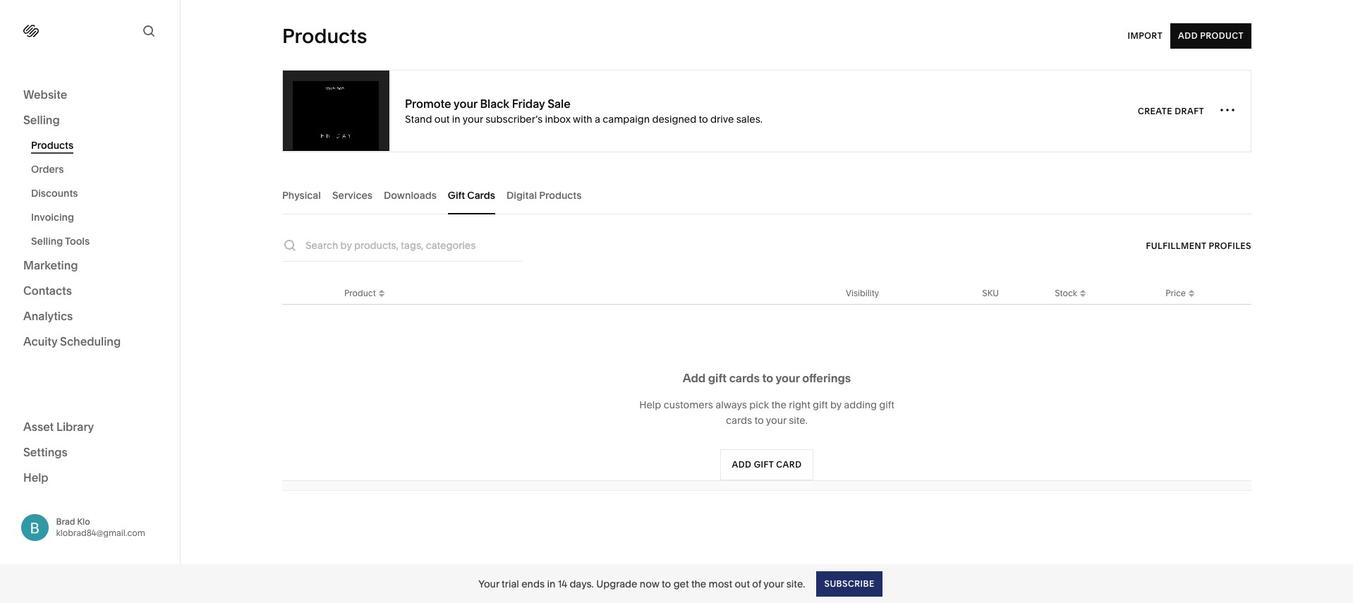 Task type: locate. For each thing, give the bounding box(es) containing it.
in right stand
[[452, 113, 461, 125]]

add inside button
[[1178, 30, 1198, 41]]

asset library
[[23, 420, 94, 434]]

orders link
[[31, 157, 164, 181]]

1 vertical spatial cards
[[726, 414, 752, 427]]

draft
[[1175, 105, 1205, 116]]

cards
[[729, 371, 760, 385], [726, 414, 752, 427]]

product
[[1200, 30, 1244, 41], [344, 288, 376, 298]]

0 horizontal spatial add
[[683, 371, 706, 385]]

site. down right
[[789, 414, 808, 427]]

campaign
[[603, 113, 650, 125]]

your left black
[[454, 96, 478, 110]]

help left customers in the bottom of the page
[[639, 399, 661, 411]]

dropdown icon image
[[376, 285, 387, 297], [1078, 285, 1089, 297], [1186, 285, 1197, 297], [376, 290, 387, 301], [1078, 290, 1089, 301], [1186, 290, 1197, 301]]

help
[[639, 399, 661, 411], [23, 470, 48, 484]]

brad
[[56, 516, 75, 527]]

0 vertical spatial add
[[1178, 30, 1198, 41]]

site.
[[789, 414, 808, 427], [787, 578, 805, 590]]

settings
[[23, 445, 68, 459]]

subscriber's
[[486, 113, 543, 125]]

site. inside help customers always pick the right gift by adding gift cards to your site.
[[789, 414, 808, 427]]

in
[[452, 113, 461, 125], [547, 578, 556, 590]]

selling
[[23, 113, 60, 127], [31, 235, 63, 248]]

add gift card button
[[720, 449, 814, 481]]

add right import
[[1178, 30, 1198, 41]]

sales.
[[736, 113, 763, 125]]

black
[[480, 96, 509, 110]]

1 vertical spatial add
[[683, 371, 706, 385]]

days.
[[570, 578, 594, 590]]

1 horizontal spatial add
[[732, 459, 752, 470]]

a
[[595, 113, 600, 125]]

1 horizontal spatial products
[[282, 24, 367, 48]]

tab list
[[282, 176, 1252, 215]]

1 horizontal spatial in
[[547, 578, 556, 590]]

the right pick
[[772, 399, 787, 411]]

asset library link
[[23, 419, 157, 436]]

gift left card
[[754, 459, 774, 470]]

cards up always at the bottom
[[729, 371, 760, 385]]

digital
[[507, 189, 537, 201]]

to left get
[[662, 578, 671, 590]]

to
[[699, 113, 708, 125], [762, 371, 774, 385], [755, 414, 764, 427], [662, 578, 671, 590]]

to down pick
[[755, 414, 764, 427]]

0 horizontal spatial help
[[23, 470, 48, 484]]

2 horizontal spatial products
[[539, 189, 582, 201]]

add up customers in the bottom of the page
[[683, 371, 706, 385]]

drive
[[711, 113, 734, 125]]

selling down website
[[23, 113, 60, 127]]

invoicing
[[31, 211, 74, 224]]

physical button
[[282, 176, 321, 215]]

pick
[[750, 399, 769, 411]]

always
[[716, 399, 747, 411]]

brad klo klobrad84@gmail.com
[[56, 516, 145, 538]]

out left "of"
[[735, 578, 750, 590]]

selling link
[[23, 112, 157, 129]]

1 horizontal spatial help
[[639, 399, 661, 411]]

0 vertical spatial cards
[[729, 371, 760, 385]]

fulfillment profiles
[[1146, 240, 1252, 251]]

help inside help customers always pick the right gift by adding gift cards to your site.
[[639, 399, 661, 411]]

marketing link
[[23, 258, 157, 274]]

add left card
[[732, 459, 752, 470]]

designed
[[652, 113, 697, 125]]

1 vertical spatial site.
[[787, 578, 805, 590]]

now
[[640, 578, 660, 590]]

sku
[[983, 288, 999, 298]]

1 vertical spatial selling
[[31, 235, 63, 248]]

0 vertical spatial help
[[639, 399, 661, 411]]

klo
[[77, 516, 90, 527]]

to left drive
[[699, 113, 708, 125]]

of
[[752, 578, 762, 590]]

tab list containing physical
[[282, 176, 1252, 215]]

2 vertical spatial products
[[539, 189, 582, 201]]

0 horizontal spatial product
[[344, 288, 376, 298]]

1 vertical spatial out
[[735, 578, 750, 590]]

1 vertical spatial the
[[691, 578, 707, 590]]

cards inside help customers always pick the right gift by adding gift cards to your site.
[[726, 414, 752, 427]]

0 horizontal spatial in
[[452, 113, 461, 125]]

14
[[558, 578, 567, 590]]

website link
[[23, 87, 157, 104]]

add
[[1178, 30, 1198, 41], [683, 371, 706, 385], [732, 459, 752, 470]]

0 vertical spatial the
[[772, 399, 787, 411]]

0 vertical spatial site.
[[789, 414, 808, 427]]

acuity
[[23, 334, 57, 349]]

gift up always at the bottom
[[708, 371, 727, 385]]

0 vertical spatial products
[[282, 24, 367, 48]]

acuity scheduling link
[[23, 334, 157, 351]]

contacts
[[23, 284, 72, 298]]

the right get
[[691, 578, 707, 590]]

help down settings
[[23, 470, 48, 484]]

out down promote
[[435, 113, 450, 125]]

the
[[772, 399, 787, 411], [691, 578, 707, 590]]

0 vertical spatial product
[[1200, 30, 1244, 41]]

cards down always at the bottom
[[726, 414, 752, 427]]

cards
[[467, 189, 495, 201]]

your down black
[[463, 113, 483, 125]]

add product button
[[1171, 23, 1252, 49]]

site. right "of"
[[787, 578, 805, 590]]

0 vertical spatial out
[[435, 113, 450, 125]]

ends
[[522, 578, 545, 590]]

selling for selling
[[23, 113, 60, 127]]

selling up marketing
[[31, 235, 63, 248]]

products
[[282, 24, 367, 48], [31, 139, 74, 152], [539, 189, 582, 201]]

0 horizontal spatial out
[[435, 113, 450, 125]]

to inside help customers always pick the right gift by adding gift cards to your site.
[[755, 414, 764, 427]]

gift
[[708, 371, 727, 385], [813, 399, 828, 411], [879, 399, 895, 411], [754, 459, 774, 470]]

in inside promote your black friday sale stand out in your subscriber's inbox with a campaign designed to drive sales.
[[452, 113, 461, 125]]

gift right adding at the bottom right
[[879, 399, 895, 411]]

out
[[435, 113, 450, 125], [735, 578, 750, 590]]

subscribe
[[825, 578, 875, 589]]

your right "of"
[[764, 578, 784, 590]]

0 horizontal spatial products
[[31, 139, 74, 152]]

upgrade
[[596, 578, 638, 590]]

subscribe button
[[817, 571, 883, 597]]

0 vertical spatial in
[[452, 113, 461, 125]]

your down pick
[[766, 414, 787, 427]]

trial
[[502, 578, 519, 590]]

scheduling
[[60, 334, 121, 349]]

help customers always pick the right gift by adding gift cards to your site.
[[639, 399, 895, 427]]

discounts
[[31, 187, 78, 200]]

2 horizontal spatial add
[[1178, 30, 1198, 41]]

add inside button
[[732, 459, 752, 470]]

1 horizontal spatial product
[[1200, 30, 1244, 41]]

stock
[[1055, 288, 1078, 298]]

your
[[479, 578, 499, 590]]

0 horizontal spatial the
[[691, 578, 707, 590]]

2 vertical spatial add
[[732, 459, 752, 470]]

get
[[674, 578, 689, 590]]

invoicing link
[[31, 205, 164, 229]]

in left 14
[[547, 578, 556, 590]]

to up pick
[[762, 371, 774, 385]]

settings link
[[23, 444, 157, 461]]

0 vertical spatial selling
[[23, 113, 60, 127]]

digital products button
[[507, 176, 582, 215]]

1 vertical spatial help
[[23, 470, 48, 484]]

selling for selling tools
[[31, 235, 63, 248]]

digital products
[[507, 189, 582, 201]]

your
[[454, 96, 478, 110], [463, 113, 483, 125], [776, 371, 800, 385], [766, 414, 787, 427], [764, 578, 784, 590]]

your inside help customers always pick the right gift by adding gift cards to your site.
[[766, 414, 787, 427]]

1 horizontal spatial the
[[772, 399, 787, 411]]



Task type: vqa. For each thing, say whether or not it's contained in the screenshot.
Subscribe
yes



Task type: describe. For each thing, give the bounding box(es) containing it.
analytics link
[[23, 308, 157, 325]]

downloads
[[384, 189, 437, 201]]

services
[[332, 189, 373, 201]]

help for help
[[23, 470, 48, 484]]

downloads button
[[384, 176, 437, 215]]

out inside promote your black friday sale stand out in your subscriber's inbox with a campaign designed to drive sales.
[[435, 113, 450, 125]]

services button
[[332, 176, 373, 215]]

orders
[[31, 163, 64, 176]]

card
[[776, 459, 802, 470]]

friday
[[512, 96, 545, 110]]

create draft
[[1138, 105, 1205, 116]]

1 horizontal spatial out
[[735, 578, 750, 590]]

help for help customers always pick the right gift by adding gift cards to your site.
[[639, 399, 661, 411]]

stand
[[405, 113, 432, 125]]

profiles
[[1209, 240, 1252, 251]]

create draft button
[[1138, 98, 1205, 124]]

promote
[[405, 96, 451, 110]]

price
[[1166, 288, 1186, 298]]

contacts link
[[23, 283, 157, 300]]

discounts link
[[31, 181, 164, 205]]

add for add gift card
[[732, 459, 752, 470]]

tools
[[65, 235, 90, 248]]

with
[[573, 113, 593, 125]]

physical
[[282, 189, 321, 201]]

sale
[[548, 96, 571, 110]]

selling tools
[[31, 235, 90, 248]]

product inside button
[[1200, 30, 1244, 41]]

promote your black friday sale stand out in your subscriber's inbox with a campaign designed to drive sales.
[[405, 96, 763, 125]]

marketing
[[23, 258, 78, 272]]

gift inside add gift card button
[[754, 459, 774, 470]]

inbox
[[545, 113, 571, 125]]

gift cards
[[448, 189, 495, 201]]

gift left by
[[813, 399, 828, 411]]

most
[[709, 578, 732, 590]]

import
[[1128, 30, 1163, 41]]

visibility
[[846, 288, 879, 298]]

add gift card
[[732, 459, 802, 470]]

import button
[[1128, 23, 1163, 49]]

add for add gift cards to your offerings
[[683, 371, 706, 385]]

library
[[56, 420, 94, 434]]

your up right
[[776, 371, 800, 385]]

help link
[[23, 470, 48, 485]]

right
[[789, 399, 811, 411]]

acuity scheduling
[[23, 334, 121, 349]]

asset
[[23, 420, 54, 434]]

create
[[1138, 105, 1173, 116]]

to inside promote your black friday sale stand out in your subscriber's inbox with a campaign designed to drive sales.
[[699, 113, 708, 125]]

analytics
[[23, 309, 73, 323]]

gift cards button
[[448, 176, 495, 215]]

fulfillment profiles button
[[1146, 233, 1252, 259]]

Search by products, tags, categories field
[[306, 238, 523, 253]]

offerings
[[802, 371, 851, 385]]

your trial ends in 14 days. upgrade now to get the most out of your site.
[[479, 578, 805, 590]]

1 vertical spatial in
[[547, 578, 556, 590]]

adding
[[844, 399, 877, 411]]

add gift cards to your offerings
[[683, 371, 851, 385]]

products link
[[31, 133, 164, 157]]

products inside button
[[539, 189, 582, 201]]

customers
[[664, 399, 713, 411]]

1 vertical spatial products
[[31, 139, 74, 152]]

klobrad84@gmail.com
[[56, 528, 145, 538]]

add for add product
[[1178, 30, 1198, 41]]

1 vertical spatial product
[[344, 288, 376, 298]]

gift
[[448, 189, 465, 201]]

fulfillment
[[1146, 240, 1207, 251]]

add product
[[1178, 30, 1244, 41]]

the inside help customers always pick the right gift by adding gift cards to your site.
[[772, 399, 787, 411]]

by
[[830, 399, 842, 411]]

selling tools link
[[31, 229, 164, 253]]

website
[[23, 87, 67, 102]]



